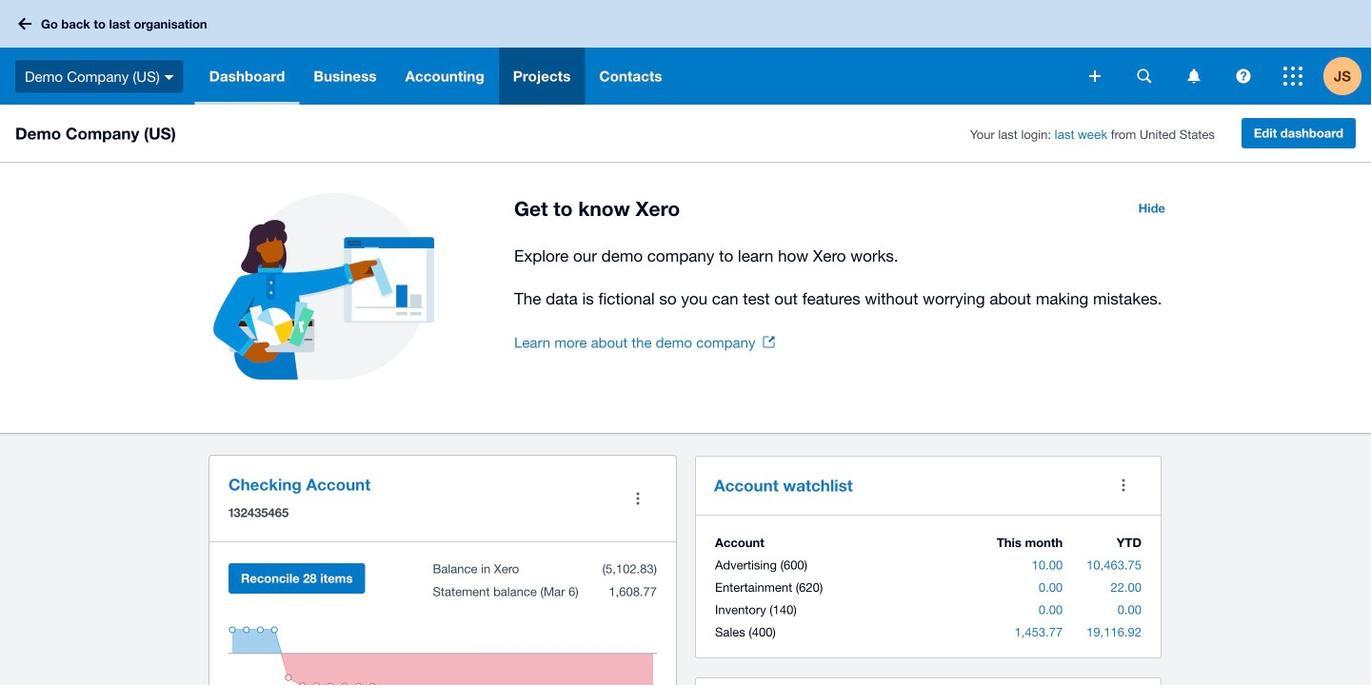 Task type: vqa. For each thing, say whether or not it's contained in the screenshot.
Can to the bottom
no



Task type: locate. For each thing, give the bounding box(es) containing it.
banner
[[0, 0, 1372, 105]]

svg image
[[18, 18, 31, 30], [165, 75, 174, 80]]

svg image
[[1284, 67, 1303, 86], [1138, 69, 1152, 83], [1188, 69, 1201, 83], [1237, 69, 1251, 83], [1090, 70, 1101, 82]]

0 vertical spatial svg image
[[18, 18, 31, 30]]

1 horizontal spatial svg image
[[165, 75, 174, 80]]

1 vertical spatial svg image
[[165, 75, 174, 80]]

manage menu toggle image
[[619, 480, 657, 518]]



Task type: describe. For each thing, give the bounding box(es) containing it.
intro banner body element
[[514, 243, 1177, 312]]

0 horizontal spatial svg image
[[18, 18, 31, 30]]



